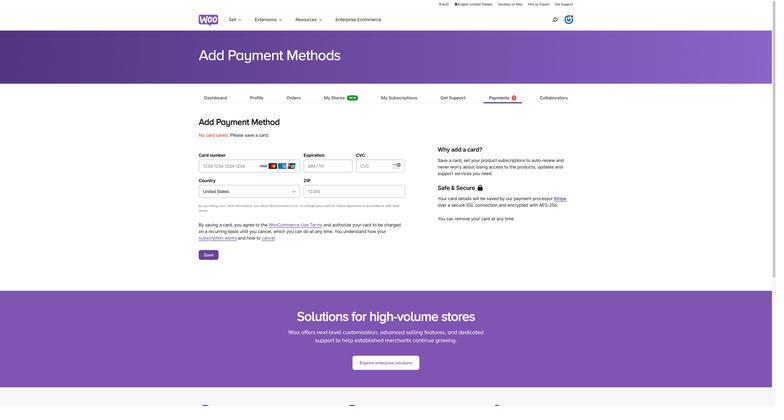 Task type: describe. For each thing, give the bounding box(es) containing it.
losing
[[476, 165, 488, 170]]

product
[[482, 158, 497, 163]]

encrypted
[[508, 203, 529, 208]]

you down agree at the left of the page
[[250, 229, 257, 235]]

to down subscriptions
[[505, 165, 509, 170]]

by
[[500, 196, 505, 202]]

1 horizontal spatial get support
[[555, 2, 574, 6]]

your card details will be saved by our payment processor stripe over a secure ssl connection and encrypted with aes-256.
[[438, 196, 567, 208]]

advanced
[[380, 330, 405, 336]]

your down charged
[[378, 229, 387, 235]]

please
[[230, 133, 244, 138]]

expert
[[540, 2, 550, 6]]

by saving a card, you agree to the woocommerce use terms
[[199, 223, 323, 228]]

develop on woo
[[499, 2, 523, 6]]

orders link
[[281, 95, 306, 103]]

your up understand
[[353, 223, 362, 228]]

extensions button
[[248, 9, 289, 31]]

with
[[530, 203, 539, 208]]

payment for methods
[[228, 47, 283, 63]]

explore enterprise solutions link
[[353, 356, 420, 371]]

hire an expert link
[[529, 2, 550, 7]]

cancel link
[[262, 236, 275, 241]]

and inside your card details will be saved by our payment processor stripe over a secure ssl connection and encrypted with aes-256.
[[499, 203, 507, 208]]

payment
[[514, 196, 532, 202]]

never
[[438, 165, 449, 170]]

explore
[[360, 361, 374, 366]]

solutions
[[396, 361, 413, 366]]

0 vertical spatial support
[[562, 2, 574, 6]]

growing.
[[436, 338, 457, 344]]

256.
[[550, 203, 559, 208]]

auto-
[[532, 158, 543, 163]]

states)
[[482, 2, 493, 6]]

can inside and authorize your card to be charged on a recurring basis             until you cancel, which you can do at any time. you understand how             your subscription works and how to cancel .
[[295, 229, 303, 235]]

my subscriptions link
[[376, 95, 423, 103]]

over
[[438, 203, 447, 208]]

.
[[275, 236, 276, 241]]

on inside and authorize your card to be charged on a recurring basis             until you cancel, which you can do at any time. you understand how             your subscription works and how to cancel .
[[199, 229, 204, 235]]

card right no
[[206, 133, 215, 138]]

high-
[[370, 309, 398, 324]]

payment for method
[[216, 117, 249, 127]]

safe & secure
[[438, 185, 478, 192]]

no card saved. please save a card:
[[199, 133, 269, 138]]

details
[[459, 196, 472, 202]]

profile
[[250, 95, 264, 101]]

1 vertical spatial support
[[449, 95, 466, 101]]

open account menu image
[[565, 15, 574, 24]]

subscriptions
[[499, 158, 526, 163]]

offers
[[301, 330, 316, 336]]

features,
[[425, 330, 447, 336]]

selling
[[407, 330, 423, 336]]

woo offers next-level customization, advanced selling features, and dedicated support to help established merchants continue growing.
[[289, 330, 484, 344]]

a right save
[[256, 133, 258, 138]]

an
[[536, 2, 539, 6]]

products,
[[518, 165, 537, 170]]

1 horizontal spatial any
[[497, 217, 504, 222]]

subscription works link
[[199, 236, 237, 241]]

next-
[[317, 330, 329, 336]]

ecommerce
[[358, 17, 382, 22]]

$
[[440, 2, 442, 6]]

resources
[[296, 17, 317, 22]]

why add a card?
[[438, 146, 483, 153]]

until
[[240, 229, 248, 235]]

by
[[199, 223, 204, 228]]

and right updates at the top right of page
[[556, 165, 563, 170]]

subscription
[[199, 236, 224, 241]]

the inside save a card, set your product subscriptions to auto-renew and never worry about losing access to the products, updates and support services you need.
[[510, 165, 517, 170]]

method
[[251, 117, 280, 127]]

volume
[[398, 309, 439, 324]]

to inside 'woo offers next-level customization, advanced selling features, and dedicated support to help established merchants continue growing.'
[[336, 338, 341, 344]]

0 horizontal spatial get
[[441, 95, 448, 101]]

save for save
[[204, 253, 214, 258]]

our
[[507, 196, 513, 202]]

charged
[[385, 223, 401, 228]]

service navigation menu element
[[541, 11, 574, 29]]

authorize
[[333, 223, 352, 228]]

save
[[245, 133, 254, 138]]

no
[[199, 133, 205, 138]]

stores
[[442, 309, 475, 324]]

add payment methods
[[199, 47, 341, 63]]

card, inside save a card, set your product subscriptions to auto-renew and never worry about losing access to the products, updates and support services you need.
[[453, 158, 463, 163]]

your inside save a card, set your product subscriptions to auto-renew and never worry about losing access to the products, updates and support services you need.
[[472, 158, 481, 163]]

collaborators link
[[535, 95, 574, 103]]

english (united states)
[[458, 2, 493, 6]]

develop
[[499, 2, 511, 6]]

about
[[463, 165, 475, 170]]

0 horizontal spatial get support link
[[435, 95, 472, 103]]

and authorize your card to be charged on a recurring basis             until you cancel, which you can do at any time. you understand how             your subscription works and how to cancel .
[[199, 223, 401, 241]]

level
[[329, 330, 342, 336]]

you can remove your card at any time.
[[438, 217, 515, 222]]

access
[[489, 165, 504, 170]]

basis
[[228, 229, 239, 235]]

renew
[[543, 158, 556, 163]]

1 vertical spatial get support
[[441, 95, 466, 101]]

your right remove
[[472, 217, 481, 222]]

1 vertical spatial how
[[247, 236, 256, 241]]

1 vertical spatial card,
[[223, 223, 233, 228]]

woocommerce image
[[199, 15, 218, 26]]

lock image
[[478, 185, 483, 191]]

to left charged
[[373, 223, 377, 228]]

saving
[[205, 223, 218, 228]]

established
[[355, 338, 384, 344]]

set
[[464, 158, 470, 163]]

enterprise
[[336, 17, 356, 22]]

remove
[[455, 217, 470, 222]]

support inside save a card, set your product subscriptions to auto-renew and never worry about losing access to the products, updates and support services you need.
[[438, 171, 454, 176]]

worry
[[451, 165, 462, 170]]

0 vertical spatial time.
[[505, 217, 515, 222]]

subscriptions
[[389, 95, 418, 101]]



Task type: locate. For each thing, give the bounding box(es) containing it.
new
[[349, 96, 357, 100]]

a up "subscription"
[[205, 229, 208, 235]]

0 vertical spatial get
[[555, 2, 561, 6]]

1 horizontal spatial can
[[447, 217, 454, 222]]

a up worry at the right of page
[[449, 158, 452, 163]]

explore enterprise solutions
[[360, 361, 413, 366]]

recurring
[[209, 229, 227, 235]]

can left remove
[[447, 217, 454, 222]]

0 vertical spatial any
[[497, 217, 504, 222]]

to up the products,
[[527, 158, 531, 163]]

0 vertical spatial payment
[[228, 47, 283, 63]]

0 vertical spatial can
[[447, 217, 454, 222]]

0 vertical spatial at
[[492, 217, 496, 222]]

my
[[324, 95, 331, 101], [382, 95, 388, 101]]

support
[[438, 171, 454, 176], [315, 338, 335, 344]]

processor
[[533, 196, 553, 202]]

1 horizontal spatial be
[[481, 196, 486, 202]]

solutions for high-volume stores
[[297, 309, 475, 324]]

0 vertical spatial save
[[438, 158, 448, 163]]

my stores
[[324, 95, 345, 101]]

time. down 'authorize'
[[324, 229, 334, 235]]

0 vertical spatial how
[[368, 229, 376, 235]]

terms
[[310, 223, 323, 228]]

can down "woocommerce use terms" link
[[295, 229, 303, 235]]

need.
[[482, 171, 493, 176]]

card,
[[453, 158, 463, 163], [223, 223, 233, 228]]

1 horizontal spatial you
[[438, 217, 446, 222]]

a inside and authorize your card to be charged on a recurring basis             until you cancel, which you can do at any time. you understand how             your subscription works and how to cancel .
[[205, 229, 208, 235]]

1 vertical spatial payment
[[216, 117, 249, 127]]

0 horizontal spatial support
[[315, 338, 335, 344]]

save button
[[199, 251, 219, 260]]

a inside your card details will be saved by our payment processor stripe over a secure ssl connection and encrypted with aes-256.
[[448, 203, 451, 208]]

for
[[352, 309, 367, 324]]

0 horizontal spatial how
[[247, 236, 256, 241]]

be inside and authorize your card to be charged on a recurring basis             until you cancel, which you can do at any time. you understand how             your subscription works and how to cancel .
[[378, 223, 383, 228]]

my left subscriptions
[[382, 95, 388, 101]]

a up "recurring"
[[220, 223, 222, 228]]

on right develop
[[512, 2, 516, 6]]

my for my subscriptions
[[382, 95, 388, 101]]

a inside save a card, set your product subscriptions to auto-renew and never worry about losing access to the products, updates and support services you need.
[[449, 158, 452, 163]]

aud
[[442, 2, 449, 6]]

merchants
[[385, 338, 412, 344]]

1 vertical spatial you
[[335, 229, 342, 235]]

time. down encrypted
[[505, 217, 515, 222]]

save a card, set your product subscriptions to auto-renew and never worry about losing access to the products, updates and support services you need.
[[438, 158, 564, 176]]

1 vertical spatial be
[[378, 223, 383, 228]]

$ aud
[[440, 2, 449, 6]]

woo left the hire
[[516, 2, 523, 6]]

1 horizontal spatial my
[[382, 95, 388, 101]]

get support
[[555, 2, 574, 6], [441, 95, 466, 101]]

any inside and authorize your card to be charged on a recurring basis             until you cancel, which you can do at any time. you understand how             your subscription works and how to cancel .
[[315, 229, 323, 235]]

orders
[[287, 95, 301, 101]]

0 horizontal spatial be
[[378, 223, 383, 228]]

my for my stores
[[324, 95, 331, 101]]

your right set
[[472, 158, 481, 163]]

you down losing at the top right of the page
[[473, 171, 481, 176]]

0 vertical spatial add
[[199, 47, 224, 63]]

you
[[438, 217, 446, 222], [335, 229, 342, 235]]

1 horizontal spatial on
[[512, 2, 516, 6]]

my subscriptions
[[382, 95, 418, 101]]

0 horizontal spatial save
[[204, 253, 214, 258]]

1 vertical spatial add
[[199, 117, 214, 127]]

stripe link
[[555, 196, 567, 202]]

secure
[[452, 203, 465, 208]]

and up growing. at the right
[[448, 330, 458, 336]]

and right the renew
[[557, 158, 564, 163]]

1 vertical spatial the
[[261, 223, 268, 228]]

you down over
[[438, 217, 446, 222]]

you down 'authorize'
[[335, 229, 342, 235]]

at right the do
[[310, 229, 314, 235]]

enterprise ecommerce
[[336, 17, 382, 22]]

0 horizontal spatial woo
[[289, 330, 300, 336]]

1 horizontal spatial save
[[438, 158, 448, 163]]

cancel,
[[258, 229, 272, 235]]

0 vertical spatial support
[[438, 171, 454, 176]]

woo inside 'woo offers next-level customization, advanced selling features, and dedicated support to help established merchants continue growing.'
[[289, 330, 300, 336]]

and inside 'woo offers next-level customization, advanced selling features, and dedicated support to help established merchants continue growing.'
[[448, 330, 458, 336]]

my left stores
[[324, 95, 331, 101]]

save down "subscription"
[[204, 253, 214, 258]]

save inside "button"
[[204, 253, 214, 258]]

0 horizontal spatial my
[[324, 95, 331, 101]]

payment
[[228, 47, 283, 63], [216, 117, 249, 127]]

0 horizontal spatial the
[[261, 223, 268, 228]]

1 horizontal spatial at
[[492, 217, 496, 222]]

you up basis on the bottom of page
[[234, 223, 242, 228]]

2 my from the left
[[382, 95, 388, 101]]

at inside and authorize your card to be charged on a recurring basis             until you cancel, which you can do at any time. you understand how             your subscription works and how to cancel .
[[310, 229, 314, 235]]

you inside and authorize your card to be charged on a recurring basis             until you cancel, which you can do at any time. you understand how             your subscription works and how to cancel .
[[335, 229, 342, 235]]

card:
[[259, 133, 269, 138]]

add for add payment method
[[199, 117, 214, 127]]

card, up basis on the bottom of page
[[223, 223, 233, 228]]

1 horizontal spatial get
[[555, 2, 561, 6]]

1 vertical spatial at
[[310, 229, 314, 235]]

works
[[225, 236, 237, 241]]

0 vertical spatial card,
[[453, 158, 463, 163]]

card inside your card details will be saved by our payment processor stripe over a secure ssl connection and encrypted with aes-256.
[[448, 196, 457, 202]]

save up never
[[438, 158, 448, 163]]

add for add payment methods
[[199, 47, 224, 63]]

develop on woo link
[[499, 2, 523, 7]]

a right over
[[448, 203, 451, 208]]

on
[[512, 2, 516, 6], [199, 229, 204, 235]]

methods
[[287, 47, 341, 63]]

1 vertical spatial on
[[199, 229, 204, 235]]

&
[[452, 185, 455, 192]]

collaborators
[[540, 95, 568, 101]]

1 horizontal spatial the
[[510, 165, 517, 170]]

0 horizontal spatial at
[[310, 229, 314, 235]]

hire
[[529, 2, 535, 6]]

1 horizontal spatial support
[[562, 2, 574, 6]]

1 vertical spatial get support link
[[435, 95, 472, 103]]

0 horizontal spatial card,
[[223, 223, 233, 228]]

time. inside and authorize your card to be charged on a recurring basis             until you cancel, which you can do at any time. you understand how             your subscription works and how to cancel .
[[324, 229, 334, 235]]

1 my from the left
[[324, 95, 331, 101]]

saved
[[487, 196, 499, 202]]

card up secure
[[448, 196, 457, 202]]

use
[[301, 223, 309, 228]]

the up cancel,
[[261, 223, 268, 228]]

1 vertical spatial get
[[441, 95, 448, 101]]

dashboard link
[[199, 95, 232, 103]]

card up understand
[[363, 223, 372, 228]]

add payment method
[[199, 117, 280, 127]]

cancel
[[262, 236, 275, 241]]

to right agree at the left of the page
[[256, 223, 260, 228]]

save inside save a card, set your product subscriptions to auto-renew and never worry about losing access to the products, updates and support services you need.
[[438, 158, 448, 163]]

search image
[[551, 15, 560, 24]]

1 vertical spatial can
[[295, 229, 303, 235]]

0 vertical spatial woo
[[516, 2, 523, 6]]

aes-
[[540, 203, 550, 208]]

0 vertical spatial on
[[512, 2, 516, 6]]

understand
[[344, 229, 367, 235]]

0 horizontal spatial on
[[199, 229, 204, 235]]

woocommerce use terms link
[[269, 223, 323, 228]]

updates
[[538, 165, 555, 170]]

any down your card details will be saved by our payment processor stripe over a secure ssl connection and encrypted with aes-256.
[[497, 217, 504, 222]]

continue
[[413, 338, 434, 344]]

a right add on the top right of the page
[[463, 146, 466, 153]]

woo left the offers
[[289, 330, 300, 336]]

any down terms
[[315, 229, 323, 235]]

to down level on the left bottom
[[336, 338, 341, 344]]

1 vertical spatial any
[[315, 229, 323, 235]]

your
[[438, 196, 447, 202]]

support down next-
[[315, 338, 335, 344]]

enterprise ecommerce link
[[329, 9, 388, 31]]

1 horizontal spatial woo
[[516, 2, 523, 6]]

and down until
[[238, 236, 246, 241]]

card
[[206, 133, 215, 138], [448, 196, 457, 202], [482, 217, 491, 222], [363, 223, 372, 228]]

be left charged
[[378, 223, 383, 228]]

dedicated
[[459, 330, 484, 336]]

your
[[472, 158, 481, 163], [472, 217, 481, 222], [353, 223, 362, 228], [378, 229, 387, 235]]

support down never
[[438, 171, 454, 176]]

0 vertical spatial get support
[[555, 2, 574, 6]]

0 horizontal spatial get support
[[441, 95, 466, 101]]

0 vertical spatial be
[[481, 196, 486, 202]]

services
[[455, 171, 472, 176]]

0 horizontal spatial you
[[335, 229, 342, 235]]

english (united states) button
[[455, 2, 493, 7]]

to down cancel,
[[257, 236, 261, 241]]

0 vertical spatial get support link
[[555, 2, 574, 7]]

be
[[481, 196, 486, 202], [378, 223, 383, 228]]

payments
[[489, 95, 510, 101]]

be inside your card details will be saved by our payment processor stripe over a secure ssl connection and encrypted with aes-256.
[[481, 196, 486, 202]]

and right terms
[[324, 223, 331, 228]]

card, up worry at the right of page
[[453, 158, 463, 163]]

save for save a card, set your product subscriptions to auto-renew and never worry about losing access to the products, updates and support services you need.
[[438, 158, 448, 163]]

extensions
[[255, 17, 277, 22]]

0 horizontal spatial time.
[[324, 229, 334, 235]]

1 horizontal spatial how
[[368, 229, 376, 235]]

dashboard
[[204, 95, 227, 101]]

get support link
[[555, 2, 574, 7], [435, 95, 472, 103]]

card down connection
[[482, 217, 491, 222]]

0 vertical spatial the
[[510, 165, 517, 170]]

save
[[438, 158, 448, 163], [204, 253, 214, 258]]

card inside and authorize your card to be charged on a recurring basis             until you cancel, which you can do at any time. you understand how             your subscription works and how to cancel .
[[363, 223, 372, 228]]

on down by
[[199, 229, 204, 235]]

you inside save a card, set your product subscriptions to auto-renew and never worry about losing access to the products, updates and support services you need.
[[473, 171, 481, 176]]

sell
[[229, 17, 236, 22]]

1 vertical spatial support
[[315, 338, 335, 344]]

1
[[514, 96, 515, 100]]

0 horizontal spatial support
[[449, 95, 466, 101]]

0 vertical spatial you
[[438, 217, 446, 222]]

1 horizontal spatial time.
[[505, 217, 515, 222]]

1 horizontal spatial support
[[438, 171, 454, 176]]

saved.
[[216, 133, 229, 138]]

be right will
[[481, 196, 486, 202]]

the down subscriptions
[[510, 165, 517, 170]]

0 horizontal spatial can
[[295, 229, 303, 235]]

card?
[[468, 146, 483, 153]]

1 horizontal spatial get support link
[[555, 2, 574, 7]]

at down connection
[[492, 217, 496, 222]]

you down "woocommerce use terms" link
[[287, 229, 294, 235]]

and down by
[[499, 203, 507, 208]]

1 add from the top
[[199, 47, 224, 63]]

1 vertical spatial time.
[[324, 229, 334, 235]]

how right understand
[[368, 229, 376, 235]]

connection
[[476, 203, 498, 208]]

profile link
[[245, 95, 269, 103]]

1 vertical spatial woo
[[289, 330, 300, 336]]

stores
[[332, 95, 345, 101]]

1 vertical spatial save
[[204, 253, 214, 258]]

help
[[342, 338, 353, 344]]

2 add from the top
[[199, 117, 214, 127]]

support inside 'woo offers next-level customization, advanced selling features, and dedicated support to help established merchants continue growing.'
[[315, 338, 335, 344]]

1 horizontal spatial card,
[[453, 158, 463, 163]]

0 horizontal spatial any
[[315, 229, 323, 235]]

and
[[557, 158, 564, 163], [556, 165, 563, 170], [499, 203, 507, 208], [324, 223, 331, 228], [238, 236, 246, 241], [448, 330, 458, 336]]

how down until
[[247, 236, 256, 241]]

agree
[[243, 223, 255, 228]]

customization,
[[343, 330, 379, 336]]

support
[[562, 2, 574, 6], [449, 95, 466, 101]]



Task type: vqa. For each thing, say whether or not it's contained in the screenshot.
bottommost Powerpack
no



